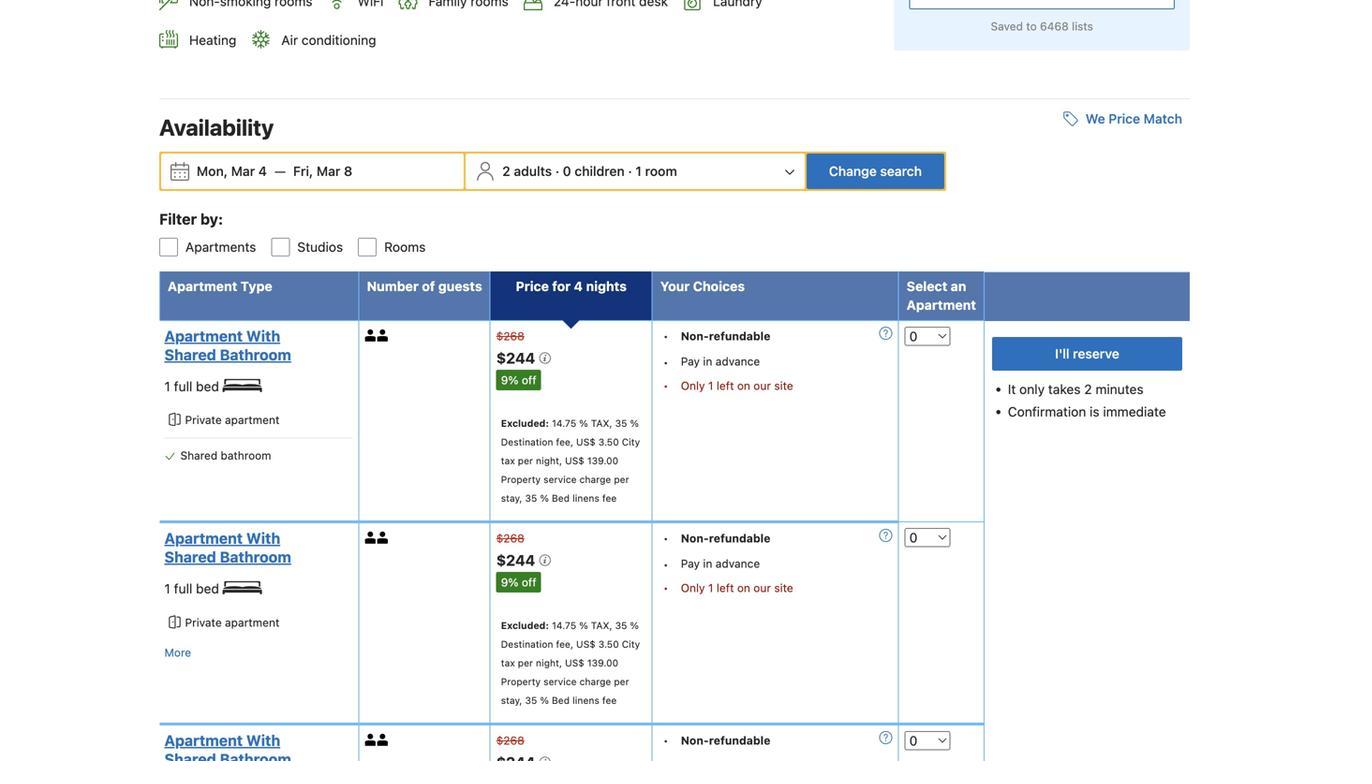 Task type: locate. For each thing, give the bounding box(es) containing it.
0 vertical spatial apartment
[[225, 414, 279, 427]]

0 vertical spatial stay,
[[501, 493, 522, 504]]

1 stay, from the top
[[501, 493, 522, 504]]

price left for
[[516, 278, 549, 294]]

property
[[501, 474, 541, 485], [501, 676, 541, 687]]

occupancy image
[[377, 330, 389, 342], [365, 532, 377, 544], [377, 532, 389, 544], [365, 734, 377, 746], [377, 734, 389, 746]]

1 private from the top
[[185, 414, 222, 427]]

1 horizontal spatial mar
[[317, 163, 340, 179]]

$268 for the apartment with shared bathroom link for 2nd more details on meals and payment options image from the bottom
[[496, 330, 524, 343]]

•
[[663, 330, 668, 343], [663, 356, 668, 369], [663, 380, 668, 393], [663, 532, 668, 545], [663, 558, 668, 572], [663, 582, 668, 595], [663, 735, 668, 748]]

apartment down more
[[164, 732, 243, 750]]

0 vertical spatial off
[[522, 374, 536, 387]]

9% off
[[501, 374, 536, 387], [501, 576, 536, 589]]

non- for more details on meals and payment options icon
[[681, 532, 709, 545]]

1 vertical spatial in
[[703, 557, 712, 570]]

on for 2nd more details on meals and payment options image from the bottom
[[737, 380, 750, 393]]

0 vertical spatial pay in advance
[[681, 355, 760, 368]]

0 vertical spatial $268
[[496, 330, 524, 343]]

0 vertical spatial our
[[753, 380, 771, 393]]

1 3.50 from the top
[[598, 436, 619, 448]]

0 vertical spatial tax
[[501, 455, 515, 466]]

0 vertical spatial $244
[[496, 349, 539, 367]]

2 off from the top
[[522, 576, 536, 589]]

apartment down apartments
[[168, 278, 237, 294]]

fee,
[[556, 436, 573, 448], [556, 639, 573, 650]]

advance for 2nd more details on meals and payment options image from the bottom
[[715, 355, 760, 368]]

us$
[[576, 436, 596, 448], [565, 455, 584, 466], [576, 639, 596, 650], [565, 657, 584, 669]]

0 vertical spatial more details on meals and payment options image
[[879, 327, 893, 340]]

0 vertical spatial only
[[681, 380, 705, 393]]

pay for 2nd more details on meals and payment options image from the bottom
[[681, 355, 700, 368]]

non- for 2nd more details on meals and payment options image from the top of the page
[[681, 734, 709, 747]]

apartment with shared bathroom link
[[164, 327, 348, 364], [164, 529, 348, 567], [164, 731, 348, 762]]

to
[[1026, 20, 1037, 33]]

pay for more details on meals and payment options icon
[[681, 557, 700, 570]]

1 pay from the top
[[681, 355, 700, 368]]

2 vertical spatial apartment with shared bathroom
[[164, 732, 291, 762]]

0 vertical spatial charge
[[579, 474, 611, 485]]

full up shared bathroom
[[174, 379, 192, 394]]

2 fee, from the top
[[556, 639, 573, 650]]

0 vertical spatial property
[[501, 474, 541, 485]]

destination for 2nd more details on meals and payment options image from the bottom
[[501, 436, 553, 448]]

2 property from the top
[[501, 676, 541, 687]]

apartment with shared bathroom
[[164, 327, 291, 364], [164, 530, 291, 566], [164, 732, 291, 762]]

for
[[552, 278, 571, 294]]

choices
[[693, 278, 745, 294]]

stay, for 2nd more details on meals and payment options image from the bottom
[[501, 493, 522, 504]]

2 apartment with shared bathroom from the top
[[164, 530, 291, 566]]

1 full bed up shared bathroom
[[164, 379, 223, 394]]

shared bathroom
[[180, 449, 271, 463]]

0 vertical spatial apartment with shared bathroom
[[164, 327, 291, 364]]

tax for 9% off. you're getting a reduced rate because booking.com is paying part of the price.. element associated with the apartment with shared bathroom link for 2nd more details on meals and payment options image from the bottom
[[501, 455, 515, 466]]

availability
[[159, 114, 274, 140]]

6 • from the top
[[663, 582, 668, 595]]

0 vertical spatial bed
[[552, 493, 570, 504]]

2 our from the top
[[753, 582, 771, 595]]

0 vertical spatial 9%
[[501, 374, 518, 387]]

1 left from the top
[[717, 380, 734, 393]]

service
[[543, 474, 577, 485], [543, 676, 577, 687]]

1 off from the top
[[522, 374, 536, 387]]

2 left from the top
[[717, 582, 734, 595]]

price inside dropdown button
[[1109, 111, 1140, 126]]

1 1 full bed from the top
[[164, 379, 223, 394]]

bed
[[196, 379, 219, 394], [196, 581, 219, 597]]

3 non- from the top
[[681, 734, 709, 747]]

excluded:
[[501, 418, 549, 429], [501, 620, 549, 631]]

2 vertical spatial apartment with shared bathroom link
[[164, 731, 348, 762]]

3.50 for 2nd more details on meals and payment options image from the bottom
[[598, 436, 619, 448]]

0 vertical spatial left
[[717, 380, 734, 393]]

2 14.75 from the top
[[552, 620, 576, 631]]

1 vertical spatial city
[[622, 639, 640, 650]]

with
[[246, 327, 280, 345], [246, 530, 280, 547], [246, 732, 280, 750]]

2
[[502, 163, 510, 179], [1084, 382, 1092, 397]]

$268 for the apartment with shared bathroom link associated with more details on meals and payment options icon
[[496, 532, 524, 545]]

1 vertical spatial 4
[[574, 278, 583, 294]]

0 horizontal spatial 4
[[258, 163, 267, 179]]

private apartment up shared bathroom
[[185, 414, 279, 427]]

2 apartment from the top
[[225, 616, 279, 629]]

2 1 full bed from the top
[[164, 581, 223, 597]]

mar right mon,
[[231, 163, 255, 179]]

0 vertical spatial 14.75 % tax, 35 % destination fee, us$ 3.50 city tax per night, us$ 139.00 property service charge per stay, 35 % bed linens fee
[[501, 418, 640, 504]]

group containing apartments
[[144, 223, 1190, 256]]

1 excluded: from the top
[[501, 418, 549, 429]]

2 only from the top
[[681, 582, 705, 595]]

2 non- from the top
[[681, 532, 709, 545]]

0 vertical spatial 3.50
[[598, 436, 619, 448]]

1 vertical spatial 2
[[1084, 382, 1092, 397]]

0 vertical spatial linens
[[572, 493, 599, 504]]

select
[[907, 278, 947, 294]]

1 vertical spatial private
[[185, 616, 222, 629]]

0 vertical spatial tax,
[[591, 418, 612, 429]]

apartment for the apartment with shared bathroom link for 2nd more details on meals and payment options image from the bottom
[[164, 327, 243, 345]]

2 bed from the top
[[552, 695, 570, 706]]

our for 2nd more details on meals and payment options image from the bottom
[[753, 380, 771, 393]]

2 advance from the top
[[715, 557, 760, 570]]

2 $268 from the top
[[496, 532, 524, 545]]

3 with from the top
[[246, 732, 280, 750]]

1
[[635, 163, 642, 179], [164, 379, 170, 394], [708, 380, 713, 393], [164, 581, 170, 597], [708, 582, 713, 595]]

1 with from the top
[[246, 327, 280, 345]]

1 vertical spatial with
[[246, 530, 280, 547]]

9% off for the apartment with shared bathroom link associated with more details on meals and payment options icon
[[501, 576, 536, 589]]

private
[[185, 414, 222, 427], [185, 616, 222, 629]]

1 horizontal spatial 4
[[574, 278, 583, 294]]

2 with from the top
[[246, 530, 280, 547]]

1 vertical spatial left
[[717, 582, 734, 595]]

2 on from the top
[[737, 582, 750, 595]]

4 right for
[[574, 278, 583, 294]]

2 apartment with shared bathroom link from the top
[[164, 529, 348, 567]]

fee for the apartment with shared bathroom link for 2nd more details on meals and payment options image from the bottom
[[602, 493, 617, 504]]

pay
[[681, 355, 700, 368], [681, 557, 700, 570]]

bathroom
[[221, 449, 271, 463]]

our
[[753, 380, 771, 393], [753, 582, 771, 595]]

1 tax from the top
[[501, 455, 515, 466]]

0 vertical spatial in
[[703, 355, 712, 368]]

apartment for 2nd more details on meals and payment options image from the bottom
[[225, 414, 279, 427]]

room
[[645, 163, 677, 179]]

1 vertical spatial fee
[[602, 695, 617, 706]]

left
[[717, 380, 734, 393], [717, 582, 734, 595]]

1 vertical spatial apartment with shared bathroom
[[164, 530, 291, 566]]

filter by:
[[159, 210, 223, 228]]

1 vertical spatial apartment with shared bathroom link
[[164, 529, 348, 567]]

1 bathroom from the top
[[220, 346, 291, 364]]

linens for the apartment with shared bathroom link for 2nd more details on meals and payment options image from the bottom
[[572, 493, 599, 504]]

139.00
[[587, 455, 618, 466], [587, 657, 618, 669]]

bed
[[552, 493, 570, 504], [552, 695, 570, 706]]

1 · from the left
[[555, 163, 559, 179]]

1 vertical spatial $244
[[496, 552, 539, 570]]

1 $244 from the top
[[496, 349, 539, 367]]

advance
[[715, 355, 760, 368], [715, 557, 760, 570]]

service for the apartment with shared bathroom link for 2nd more details on meals and payment options image from the bottom
[[543, 474, 577, 485]]

2 left adults
[[502, 163, 510, 179]]

·
[[555, 163, 559, 179], [628, 163, 632, 179]]

1 vertical spatial linens
[[572, 695, 599, 706]]

only
[[1019, 382, 1045, 397]]

non-
[[681, 330, 709, 343], [681, 532, 709, 545], [681, 734, 709, 747]]

more link
[[164, 643, 191, 662]]

1 9% from the top
[[501, 374, 518, 387]]

9% off. you're getting a reduced rate because booking.com is paying part of the price.. element for the apartment with shared bathroom link for 2nd more details on meals and payment options image from the bottom
[[496, 370, 541, 390]]

apartment
[[225, 414, 279, 427], [225, 616, 279, 629]]

private apartment for 2nd more details on meals and payment options image from the bottom
[[185, 414, 279, 427]]

1 only from the top
[[681, 380, 705, 393]]

0 horizontal spatial 2
[[502, 163, 510, 179]]

1 vertical spatial our
[[753, 582, 771, 595]]

apartment with shared bathroom link for 2nd more details on meals and payment options image from the bottom
[[164, 327, 348, 364]]

1 fee, from the top
[[556, 436, 573, 448]]

0 vertical spatial 4
[[258, 163, 267, 179]]

apartment down shared bathroom
[[164, 530, 243, 547]]

1 vertical spatial 14.75
[[552, 620, 576, 631]]

with for 3rd the apartment with shared bathroom link from the top
[[246, 732, 280, 750]]

1 vertical spatial bed
[[196, 581, 219, 597]]

apartment type
[[168, 278, 272, 294]]

0 vertical spatial with
[[246, 327, 280, 345]]

mon,
[[197, 163, 228, 179]]

2 inside 2 adults · 0 children · 1 room dropdown button
[[502, 163, 510, 179]]

0 vertical spatial bed
[[196, 379, 219, 394]]

9% off. you're getting a reduced rate because booking.com is paying part of the price.. element for the apartment with shared bathroom link associated with more details on meals and payment options icon
[[496, 572, 541, 593]]

0 vertical spatial price
[[1109, 111, 1140, 126]]

site for 2nd more details on meals and payment options image from the bottom
[[774, 380, 793, 393]]

apartment down apartment type
[[164, 327, 243, 345]]

night, for the apartment with shared bathroom link for 2nd more details on meals and payment options image from the bottom
[[536, 455, 562, 466]]

3.50
[[598, 436, 619, 448], [598, 639, 619, 650]]

1 full bed up more
[[164, 581, 223, 597]]

1 pay in advance from the top
[[681, 355, 760, 368]]

2 9% off. you're getting a reduced rate because booking.com is paying part of the price.. element from the top
[[496, 572, 541, 593]]

1 vertical spatial stay,
[[501, 695, 522, 706]]

2 site from the top
[[774, 582, 793, 595]]

stay,
[[501, 493, 522, 504], [501, 695, 522, 706]]

14.75 % tax, 35 % destination fee, us$ 3.50 city tax per night, us$ 139.00 property service charge per stay, 35 % bed linens fee for the apartment with shared bathroom link associated with more details on meals and payment options icon
[[501, 620, 640, 706]]

2 bed from the top
[[196, 581, 219, 597]]

1 14.75 % tax, 35 % destination fee, us$ 3.50 city tax per night, us$ 139.00 property service charge per stay, 35 % bed linens fee from the top
[[501, 418, 640, 504]]

1 our from the top
[[753, 380, 771, 393]]

city
[[622, 436, 640, 448], [622, 639, 640, 650]]

2 non-refundable from the top
[[681, 532, 770, 545]]

1 vertical spatial pay in advance
[[681, 557, 760, 570]]

per
[[518, 455, 533, 466], [614, 474, 629, 485], [518, 657, 533, 669], [614, 676, 629, 687]]

2 bathroom from the top
[[220, 548, 291, 566]]

2 vertical spatial non-
[[681, 734, 709, 747]]

1 vertical spatial 9%
[[501, 576, 518, 589]]

9% for 2nd more details on meals and payment options image from the bottom
[[501, 374, 518, 387]]

private up shared bathroom
[[185, 414, 222, 427]]

0 vertical spatial excluded:
[[501, 418, 549, 429]]

1 destination from the top
[[501, 436, 553, 448]]

1 vertical spatial 139.00
[[587, 657, 618, 669]]

0 vertical spatial on
[[737, 380, 750, 393]]

9%
[[501, 374, 518, 387], [501, 576, 518, 589]]

1 apartment from the top
[[225, 414, 279, 427]]

1 vertical spatial more details on meals and payment options image
[[879, 731, 893, 745]]

tax
[[501, 455, 515, 466], [501, 657, 515, 669]]

night,
[[536, 455, 562, 466], [536, 657, 562, 669]]

0 vertical spatial service
[[543, 474, 577, 485]]

1 advance from the top
[[715, 355, 760, 368]]

1 vertical spatial service
[[543, 676, 577, 687]]

we
[[1086, 111, 1105, 126]]

0 vertical spatial 9% off. you're getting a reduced rate because booking.com is paying part of the price.. element
[[496, 370, 541, 390]]

1 in from the top
[[703, 355, 712, 368]]

1 private apartment from the top
[[185, 414, 279, 427]]

off
[[522, 374, 536, 387], [522, 576, 536, 589]]

on for more details on meals and payment options icon
[[737, 582, 750, 595]]

1 fee from the top
[[602, 493, 617, 504]]

1 vertical spatial 1 full bed
[[164, 581, 223, 597]]

2 only 1 left on our site from the top
[[681, 582, 793, 595]]

0 horizontal spatial ·
[[555, 163, 559, 179]]

1 full bed for the apartment with shared bathroom link associated with more details on meals and payment options icon
[[164, 581, 223, 597]]

0 vertical spatial private
[[185, 414, 222, 427]]

full up more
[[174, 581, 192, 597]]

apartment down select
[[907, 297, 976, 313]]

private up more
[[185, 616, 222, 629]]

4 for for
[[574, 278, 583, 294]]

fee
[[602, 493, 617, 504], [602, 695, 617, 706]]

1 9% off. you're getting a reduced rate because booking.com is paying part of the price.. element from the top
[[496, 370, 541, 390]]

2 city from the top
[[622, 639, 640, 650]]

9% off. you're getting a reduced rate because booking.com is paying part of the price.. element
[[496, 370, 541, 390], [496, 572, 541, 593]]

1 vertical spatial 9% off. you're getting a reduced rate because booking.com is paying part of the price.. element
[[496, 572, 541, 593]]

1 vertical spatial 14.75 % tax, 35 % destination fee, us$ 3.50 city tax per night, us$ 139.00 property service charge per stay, 35 % bed linens fee
[[501, 620, 640, 706]]

4 for mar
[[258, 163, 267, 179]]

group
[[144, 223, 1190, 256]]

1 bed from the top
[[196, 379, 219, 394]]

only 1 left on our site for more details on meals and payment options icon
[[681, 582, 793, 595]]

0 vertical spatial 2
[[502, 163, 510, 179]]

2 tax from the top
[[501, 657, 515, 669]]

1 9% off from the top
[[501, 374, 536, 387]]

0 vertical spatial city
[[622, 436, 640, 448]]

shared
[[164, 346, 216, 364], [180, 449, 217, 463], [164, 548, 216, 566], [164, 751, 216, 762]]

1 vertical spatial tax,
[[591, 620, 612, 631]]

3 bathroom from the top
[[220, 751, 291, 762]]

0 vertical spatial fee,
[[556, 436, 573, 448]]

1 bed from the top
[[552, 493, 570, 504]]

1 vertical spatial property
[[501, 676, 541, 687]]

6468
[[1040, 20, 1069, 33]]

minutes
[[1096, 382, 1144, 397]]

0 vertical spatial night,
[[536, 455, 562, 466]]

2 vertical spatial bathroom
[[220, 751, 291, 762]]

linens
[[572, 493, 599, 504], [572, 695, 599, 706]]

0 vertical spatial only 1 left on our site
[[681, 380, 793, 393]]

price
[[1109, 111, 1140, 126], [516, 278, 549, 294]]

1 full from the top
[[174, 379, 192, 394]]

property for the apartment with shared bathroom link associated with more details on meals and payment options icon
[[501, 676, 541, 687]]

destination
[[501, 436, 553, 448], [501, 639, 553, 650]]

2 $244 from the top
[[496, 552, 539, 570]]

pay in advance
[[681, 355, 760, 368], [681, 557, 760, 570]]

0 vertical spatial refundable
[[709, 330, 770, 343]]

in for 2nd more details on meals and payment options image from the bottom
[[703, 355, 712, 368]]

1 horizontal spatial ·
[[628, 163, 632, 179]]

apartment for the apartment with shared bathroom link associated with more details on meals and payment options icon
[[164, 530, 243, 547]]

1 property from the top
[[501, 474, 541, 485]]

3 refundable from the top
[[709, 734, 770, 747]]

1 charge from the top
[[579, 474, 611, 485]]

1 horizontal spatial 2
[[1084, 382, 1092, 397]]

more details on meals and payment options image
[[879, 327, 893, 340], [879, 731, 893, 745]]

2 fee from the top
[[602, 695, 617, 706]]

apartment
[[168, 278, 237, 294], [907, 297, 976, 313], [164, 327, 243, 345], [164, 530, 243, 547], [164, 732, 243, 750]]

is
[[1090, 404, 1099, 419]]

1 city from the top
[[622, 436, 640, 448]]

1 vertical spatial refundable
[[709, 532, 770, 545]]

1 vertical spatial full
[[174, 581, 192, 597]]

1 vertical spatial only 1 left on our site
[[681, 582, 793, 595]]

0 vertical spatial 1 full bed
[[164, 379, 223, 394]]

bathroom
[[220, 346, 291, 364], [220, 548, 291, 566], [220, 751, 291, 762]]

0 vertical spatial bathroom
[[220, 346, 291, 364]]

8
[[344, 163, 352, 179]]

1 non- from the top
[[681, 330, 709, 343]]

1 service from the top
[[543, 474, 577, 485]]

2 excluded: from the top
[[501, 620, 549, 631]]

1 vertical spatial charge
[[579, 676, 611, 687]]

35
[[615, 418, 627, 429], [525, 493, 537, 504], [615, 620, 627, 631], [525, 695, 537, 706]]

14.75 % tax, 35 % destination fee, us$ 3.50 city tax per night, us$ 139.00 property service charge per stay, 35 % bed linens fee
[[501, 418, 640, 504], [501, 620, 640, 706]]

1 vertical spatial on
[[737, 582, 750, 595]]

1 vertical spatial non-refundable
[[681, 532, 770, 545]]

9% for more details on meals and payment options icon
[[501, 576, 518, 589]]

mar left the 8
[[317, 163, 340, 179]]

0 vertical spatial 139.00
[[587, 455, 618, 466]]

1 vertical spatial site
[[774, 582, 793, 595]]

0 horizontal spatial mar
[[231, 163, 255, 179]]

2 service from the top
[[543, 676, 577, 687]]

1 vertical spatial 3.50
[[598, 639, 619, 650]]

mon, mar 4 — fri, mar 8
[[197, 163, 352, 179]]

0 vertical spatial destination
[[501, 436, 553, 448]]

2 · from the left
[[628, 163, 632, 179]]

only
[[681, 380, 705, 393], [681, 582, 705, 595]]

1 vertical spatial tax
[[501, 657, 515, 669]]

2 mar from the left
[[317, 163, 340, 179]]

on
[[737, 380, 750, 393], [737, 582, 750, 595]]

1 vertical spatial price
[[516, 278, 549, 294]]

number
[[367, 278, 419, 294]]

1 site from the top
[[774, 380, 793, 393]]

1 vertical spatial advance
[[715, 557, 760, 570]]

1 vertical spatial bathroom
[[220, 548, 291, 566]]

2 tax, from the top
[[591, 620, 612, 631]]

0 vertical spatial non-
[[681, 330, 709, 343]]

apartment with shared bathroom link for more details on meals and payment options icon
[[164, 529, 348, 567]]

1 vertical spatial apartment
[[225, 616, 279, 629]]

0 vertical spatial private apartment
[[185, 414, 279, 427]]

1 night, from the top
[[536, 455, 562, 466]]

it
[[1008, 382, 1016, 397]]

1 vertical spatial bed
[[552, 695, 570, 706]]

4 • from the top
[[663, 532, 668, 545]]

1 vertical spatial excluded:
[[501, 620, 549, 631]]

1 apartment with shared bathroom from the top
[[164, 327, 291, 364]]

3 $268 from the top
[[496, 734, 524, 747]]

1 apartment with shared bathroom link from the top
[[164, 327, 348, 364]]

1 14.75 from the top
[[552, 418, 576, 429]]

left for 2nd more details on meals and payment options image from the bottom
[[717, 380, 734, 393]]

private apartment up more
[[185, 616, 279, 629]]

4 left —
[[258, 163, 267, 179]]

2 vertical spatial $268
[[496, 734, 524, 747]]

2 pay from the top
[[681, 557, 700, 570]]

· right children
[[628, 163, 632, 179]]

2 in from the top
[[703, 557, 712, 570]]

fee, for more details on meals and payment options icon
[[556, 639, 573, 650]]

heating
[[189, 32, 236, 48]]

14.75
[[552, 418, 576, 429], [552, 620, 576, 631]]

select an apartment
[[907, 278, 976, 313]]

only 1 left on our site for 2nd more details on meals and payment options image from the bottom
[[681, 380, 793, 393]]

bed for the apartment with shared bathroom link for 2nd more details on meals and payment options image from the bottom
[[196, 379, 219, 394]]

site
[[774, 380, 793, 393], [774, 582, 793, 595]]

price right the we at top right
[[1109, 111, 1140, 126]]

2 inside it only takes 2 minutes confirmation is immediate
[[1084, 382, 1092, 397]]

$268
[[496, 330, 524, 343], [496, 532, 524, 545], [496, 734, 524, 747]]

charge
[[579, 474, 611, 485], [579, 676, 611, 687]]

1 vertical spatial non-
[[681, 532, 709, 545]]

0 horizontal spatial price
[[516, 278, 549, 294]]

by:
[[200, 210, 223, 228]]

refundable
[[709, 330, 770, 343], [709, 532, 770, 545], [709, 734, 770, 747]]

1 vertical spatial pay
[[681, 557, 700, 570]]

full
[[174, 379, 192, 394], [174, 581, 192, 597]]

2 private apartment from the top
[[185, 616, 279, 629]]

mar
[[231, 163, 255, 179], [317, 163, 340, 179]]

1 more details on meals and payment options image from the top
[[879, 327, 893, 340]]

2 destination from the top
[[501, 639, 553, 650]]

tax,
[[591, 418, 612, 429], [591, 620, 612, 631]]

· left the 0
[[555, 163, 559, 179]]

bed for the apartment with shared bathroom link associated with more details on meals and payment options icon
[[196, 581, 219, 597]]

2 stay, from the top
[[501, 695, 522, 706]]

7 • from the top
[[663, 735, 668, 748]]

night, for the apartment with shared bathroom link associated with more details on meals and payment options icon
[[536, 657, 562, 669]]

1 linens from the top
[[572, 493, 599, 504]]

2 up is
[[1084, 382, 1092, 397]]

1 horizontal spatial price
[[1109, 111, 1140, 126]]



Task type: describe. For each thing, give the bounding box(es) containing it.
filter
[[159, 210, 197, 228]]

bed for 2nd more details on meals and payment options image from the bottom
[[552, 493, 570, 504]]

type
[[241, 278, 272, 294]]

$244 for the apartment with shared bathroom link associated with more details on meals and payment options icon
[[496, 552, 539, 570]]

we price match button
[[1056, 102, 1190, 136]]

1 139.00 from the top
[[587, 455, 618, 466]]

linens for the apartment with shared bathroom link associated with more details on meals and payment options icon
[[572, 695, 599, 706]]

1 full bed for the apartment with shared bathroom link for 2nd more details on meals and payment options image from the bottom
[[164, 379, 223, 394]]

2 more details on meals and payment options image from the top
[[879, 731, 893, 745]]

3 • from the top
[[663, 380, 668, 393]]

change search
[[829, 163, 922, 179]]

0
[[563, 163, 571, 179]]

non- for 2nd more details on meals and payment options image from the bottom
[[681, 330, 709, 343]]

2 pay in advance from the top
[[681, 557, 760, 570]]

2 adults · 0 children · 1 room
[[502, 163, 677, 179]]

1 mar from the left
[[231, 163, 255, 179]]

only for more details on meals and payment options icon
[[681, 582, 705, 595]]

city for more details on meals and payment options icon
[[622, 639, 640, 650]]

2 full from the top
[[174, 581, 192, 597]]

2 139.00 from the top
[[587, 657, 618, 669]]

14.75 % tax, 35 % destination fee, us$ 3.50 city tax per night, us$ 139.00 property service charge per stay, 35 % bed linens fee for the apartment with shared bathroom link for 2nd more details on meals and payment options image from the bottom
[[501, 418, 640, 504]]

apartment with shared bathroom for 2nd more details on meals and payment options image from the bottom
[[164, 327, 291, 364]]

nights
[[586, 278, 627, 294]]

private for the apartment with shared bathroom link associated with more details on meals and payment options icon
[[185, 616, 222, 629]]

2 adults · 0 children · 1 room button
[[468, 153, 803, 189]]

confirmation
[[1008, 404, 1086, 419]]

site for more details on meals and payment options icon
[[774, 582, 793, 595]]

$244 for the apartment with shared bathroom link for 2nd more details on meals and payment options image from the bottom
[[496, 349, 539, 367]]

advance for more details on meals and payment options icon
[[715, 557, 760, 570]]

off for 2nd more details on meals and payment options image from the bottom
[[522, 374, 536, 387]]

saved
[[991, 20, 1023, 33]]

bathroom for the apartment with shared bathroom link for 2nd more details on meals and payment options image from the bottom
[[220, 346, 291, 364]]

14.75 for 9% off. you're getting a reduced rate because booking.com is paying part of the price.. element associated with the apartment with shared bathroom link for 2nd more details on meals and payment options image from the bottom
[[552, 418, 576, 429]]

non-refundable for 9% off. you're getting a reduced rate because booking.com is paying part of the price.. element associated with the apartment with shared bathroom link for 2nd more details on meals and payment options image from the bottom
[[681, 330, 770, 343]]

excluded: for the apartment with shared bathroom link for 2nd more details on meals and payment options image from the bottom
[[501, 418, 549, 429]]

fri,
[[293, 163, 313, 179]]

fee for the apartment with shared bathroom link associated with more details on meals and payment options icon
[[602, 695, 617, 706]]

your
[[660, 278, 690, 294]]

change search button
[[806, 153, 944, 189]]

price for 4 nights
[[516, 278, 627, 294]]

with for the apartment with shared bathroom link for 2nd more details on meals and payment options image from the bottom
[[246, 327, 280, 345]]

we price match
[[1086, 111, 1182, 126]]

guests
[[438, 278, 482, 294]]

change
[[829, 163, 877, 179]]

mon, mar 4 button
[[189, 154, 274, 188]]

i'll reserve
[[1055, 346, 1119, 361]]

match
[[1144, 111, 1182, 126]]

number of guests
[[367, 278, 482, 294]]

search
[[880, 163, 922, 179]]

occupancy image
[[365, 330, 377, 342]]

bed for more details on meals and payment options icon
[[552, 695, 570, 706]]

our for more details on meals and payment options icon
[[753, 582, 771, 595]]

2 refundable from the top
[[709, 532, 770, 545]]

private for the apartment with shared bathroom link for 2nd more details on meals and payment options image from the bottom
[[185, 414, 222, 427]]

apartment for 3rd the apartment with shared bathroom link from the top
[[164, 732, 243, 750]]

conditioning
[[302, 32, 376, 48]]

3 non-refundable from the top
[[681, 734, 770, 747]]

lists
[[1072, 20, 1093, 33]]

1 refundable from the top
[[709, 330, 770, 343]]

charge for 2nd more details on meals and payment options image from the bottom
[[579, 474, 611, 485]]

immediate
[[1103, 404, 1166, 419]]

it only takes 2 minutes confirmation is immediate
[[1008, 382, 1166, 419]]

of
[[422, 278, 435, 294]]

stay, for more details on meals and payment options icon
[[501, 695, 522, 706]]

bathroom for 3rd the apartment with shared bathroom link from the top
[[220, 751, 291, 762]]

left for more details on meals and payment options icon
[[717, 582, 734, 595]]

non-refundable for 9% off. you're getting a reduced rate because booking.com is paying part of the price.. element for the apartment with shared bathroom link associated with more details on meals and payment options icon
[[681, 532, 770, 545]]

5 • from the top
[[663, 558, 668, 572]]

an
[[951, 278, 966, 294]]

more details on meals and payment options image
[[879, 529, 893, 542]]

fee, for 2nd more details on meals and payment options image from the bottom
[[556, 436, 573, 448]]

charge for more details on meals and payment options icon
[[579, 676, 611, 687]]

air
[[281, 32, 298, 48]]

3.50 for more details on meals and payment options icon
[[598, 639, 619, 650]]

off for more details on meals and payment options icon
[[522, 576, 536, 589]]

takes
[[1048, 382, 1081, 397]]

3 apartment with shared bathroom link from the top
[[164, 731, 348, 762]]

bathroom for the apartment with shared bathroom link associated with more details on meals and payment options icon
[[220, 548, 291, 566]]

private apartment for more details on meals and payment options icon
[[185, 616, 279, 629]]

1 • from the top
[[663, 330, 668, 343]]

rooms
[[384, 239, 426, 255]]

1 tax, from the top
[[591, 418, 612, 429]]

i'll reserve button
[[992, 337, 1182, 371]]

—
[[274, 163, 286, 179]]

city for 2nd more details on meals and payment options image from the bottom
[[622, 436, 640, 448]]

studios
[[297, 239, 343, 255]]

your choices
[[660, 278, 745, 294]]

excluded: for the apartment with shared bathroom link associated with more details on meals and payment options icon
[[501, 620, 549, 631]]

air conditioning
[[281, 32, 376, 48]]

in for more details on meals and payment options icon
[[703, 557, 712, 570]]

1 inside dropdown button
[[635, 163, 642, 179]]

property for the apartment with shared bathroom link for 2nd more details on meals and payment options image from the bottom
[[501, 474, 541, 485]]

apartments
[[185, 239, 256, 255]]

service for the apartment with shared bathroom link associated with more details on meals and payment options icon
[[543, 676, 577, 687]]

tax for 9% off. you're getting a reduced rate because booking.com is paying part of the price.. element for the apartment with shared bathroom link associated with more details on meals and payment options icon
[[501, 657, 515, 669]]

more
[[164, 646, 191, 659]]

saved to 6468 lists
[[991, 20, 1093, 33]]

14.75 for 9% off. you're getting a reduced rate because booking.com is paying part of the price.. element for the apartment with shared bathroom link associated with more details on meals and payment options icon
[[552, 620, 576, 631]]

destination for more details on meals and payment options icon
[[501, 639, 553, 650]]

adults
[[514, 163, 552, 179]]

apartment with shared bathroom for more details on meals and payment options icon
[[164, 530, 291, 566]]

children
[[575, 163, 625, 179]]

2 • from the top
[[663, 356, 668, 369]]

3 apartment with shared bathroom from the top
[[164, 732, 291, 762]]

only for 2nd more details on meals and payment options image from the bottom
[[681, 380, 705, 393]]

9% off for the apartment with shared bathroom link for 2nd more details on meals and payment options image from the bottom
[[501, 374, 536, 387]]

fri, mar 8 button
[[286, 154, 360, 188]]

with for the apartment with shared bathroom link associated with more details on meals and payment options icon
[[246, 530, 280, 547]]

apartment for more details on meals and payment options icon
[[225, 616, 279, 629]]



Task type: vqa. For each thing, say whether or not it's contained in the screenshot.
•
yes



